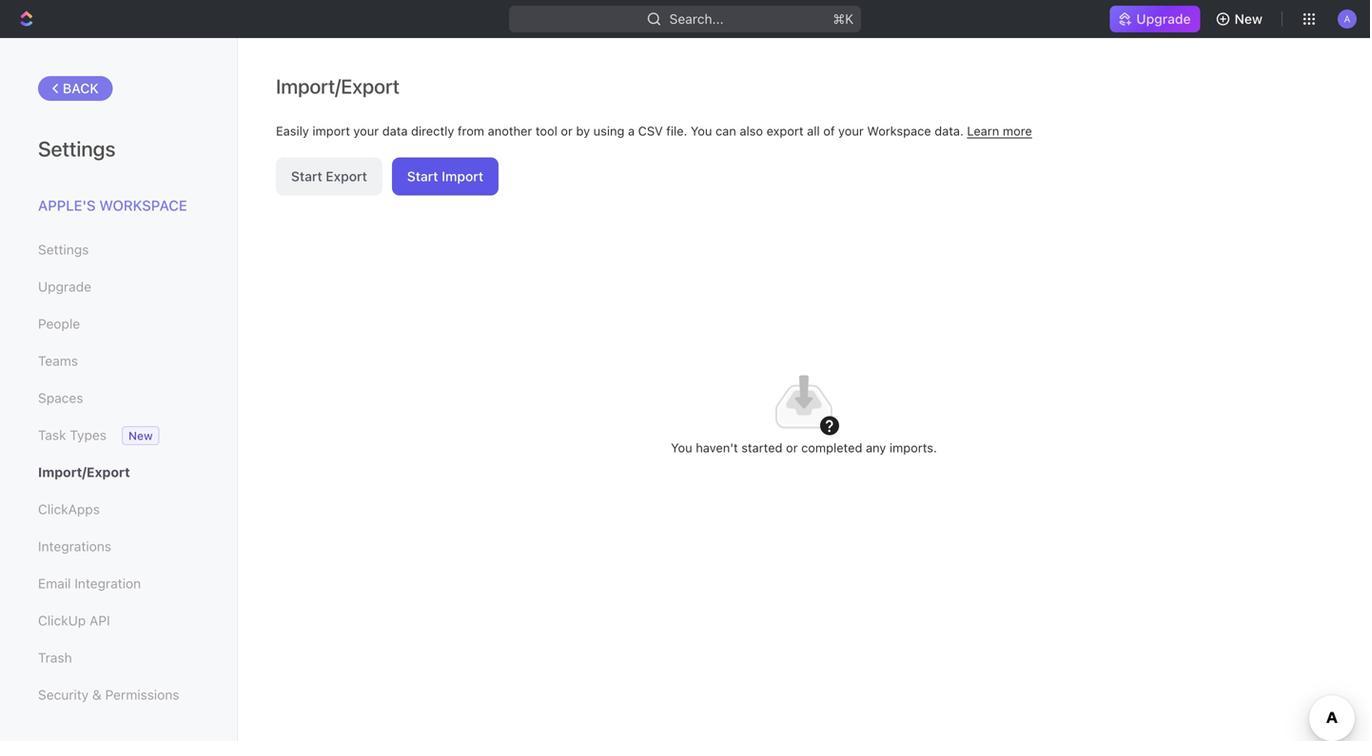 Task type: locate. For each thing, give the bounding box(es) containing it.
1 vertical spatial new
[[128, 429, 153, 442]]

your
[[353, 124, 379, 138], [838, 124, 864, 138]]

upgrade link
[[1110, 6, 1200, 32], [38, 271, 199, 303]]

1 your from the left
[[353, 124, 379, 138]]

back
[[63, 80, 99, 96]]

1 start from the left
[[291, 168, 322, 184]]

0 horizontal spatial import/export
[[38, 464, 130, 480]]

0 horizontal spatial upgrade
[[38, 279, 91, 294]]

start import button
[[392, 157, 499, 196]]

any
[[866, 440, 886, 455]]

upgrade up 'people'
[[38, 279, 91, 294]]

security
[[38, 687, 89, 703]]

1 horizontal spatial upgrade link
[[1110, 6, 1200, 32]]

more
[[1003, 124, 1032, 138]]

or
[[561, 124, 573, 138], [786, 440, 798, 455]]

0 vertical spatial or
[[561, 124, 573, 138]]

or right started
[[786, 440, 798, 455]]

2 start from the left
[[407, 168, 438, 184]]

data
[[382, 124, 408, 138]]

completed
[[801, 440, 862, 455]]

0 vertical spatial upgrade link
[[1110, 6, 1200, 32]]

1 horizontal spatial workspace
[[867, 124, 931, 138]]

clickapps
[[38, 501, 100, 517]]

tool
[[536, 124, 557, 138]]

start left import
[[407, 168, 438, 184]]

0 horizontal spatial new
[[128, 429, 153, 442]]

start left export
[[291, 168, 322, 184]]

you left "haven't"
[[671, 440, 692, 455]]

new
[[1235, 11, 1263, 27], [128, 429, 153, 442]]

upgrade link up the people "link"
[[38, 271, 199, 303]]

import/export up import
[[276, 74, 400, 98]]

file.
[[666, 124, 687, 138]]

0 vertical spatial new
[[1235, 11, 1263, 27]]

0 horizontal spatial your
[[353, 124, 379, 138]]

can
[[716, 124, 736, 138]]

0 vertical spatial settings
[[38, 136, 116, 161]]

0 vertical spatial upgrade
[[1136, 11, 1191, 27]]

1 vertical spatial upgrade
[[38, 279, 91, 294]]

easily import your data directly from another tool or by using a csv file. you can also export all of your workspace data. learn more
[[276, 124, 1032, 138]]

a
[[1344, 13, 1351, 24]]

1 horizontal spatial or
[[786, 440, 798, 455]]

workspace
[[867, 124, 931, 138], [99, 197, 187, 214]]

security & permissions link
[[38, 679, 199, 711]]

0 horizontal spatial upgrade link
[[38, 271, 199, 303]]

integration
[[74, 576, 141, 591]]

start export button
[[276, 157, 382, 196]]

you left can
[[691, 124, 712, 138]]

0 horizontal spatial workspace
[[99, 197, 187, 214]]

email
[[38, 576, 71, 591]]

workspace up "settings" link
[[99, 197, 187, 214]]

clickup
[[38, 613, 86, 628]]

1 vertical spatial workspace
[[99, 197, 187, 214]]

you
[[691, 124, 712, 138], [671, 440, 692, 455]]

new inside button
[[1235, 11, 1263, 27]]

1 vertical spatial upgrade link
[[38, 271, 199, 303]]

upgrade link left new button
[[1110, 6, 1200, 32]]

1 vertical spatial import/export
[[38, 464, 130, 480]]

upgrade
[[1136, 11, 1191, 27], [38, 279, 91, 294]]

1 horizontal spatial import/export
[[276, 74, 400, 98]]

types
[[70, 427, 107, 443]]

clickapps link
[[38, 493, 199, 526]]

import/export
[[276, 74, 400, 98], [38, 464, 130, 480]]

another
[[488, 124, 532, 138]]

0 horizontal spatial start
[[291, 168, 322, 184]]

or left the by
[[561, 124, 573, 138]]

easily
[[276, 124, 309, 138]]

your left the "data"
[[353, 124, 379, 138]]

settings up apple's
[[38, 136, 116, 161]]

import/export down types
[[38, 464, 130, 480]]

1 vertical spatial or
[[786, 440, 798, 455]]

upgrade left new button
[[1136, 11, 1191, 27]]

started
[[741, 440, 783, 455]]

1 vertical spatial settings
[[38, 242, 89, 257]]

1 horizontal spatial new
[[1235, 11, 1263, 27]]

your right of
[[838, 124, 864, 138]]

1 horizontal spatial your
[[838, 124, 864, 138]]

apple's workspace
[[38, 197, 187, 214]]

0 vertical spatial import/export
[[276, 74, 400, 98]]

using
[[593, 124, 625, 138]]

teams link
[[38, 345, 199, 377]]

start
[[291, 168, 322, 184], [407, 168, 438, 184]]

settings
[[38, 136, 116, 161], [38, 242, 89, 257]]

by
[[576, 124, 590, 138]]

workspace left data.
[[867, 124, 931, 138]]

1 horizontal spatial start
[[407, 168, 438, 184]]

import
[[442, 168, 483, 184]]

settings down apple's
[[38, 242, 89, 257]]



Task type: vqa. For each thing, say whether or not it's contained in the screenshot.
The Your
yes



Task type: describe. For each thing, give the bounding box(es) containing it.
2 your from the left
[[838, 124, 864, 138]]

all
[[807, 124, 820, 138]]

new inside settings element
[[128, 429, 153, 442]]

clickup api
[[38, 613, 110, 628]]

also
[[740, 124, 763, 138]]

a
[[628, 124, 635, 138]]

spaces link
[[38, 382, 199, 414]]

export
[[326, 168, 367, 184]]

1 settings from the top
[[38, 136, 116, 161]]

task types
[[38, 427, 107, 443]]

0 vertical spatial workspace
[[867, 124, 931, 138]]

csv
[[638, 124, 663, 138]]

directly
[[411, 124, 454, 138]]

trash
[[38, 650, 72, 666]]

start for start export
[[291, 168, 322, 184]]

1 vertical spatial you
[[671, 440, 692, 455]]

from
[[458, 124, 484, 138]]

start import
[[407, 168, 483, 184]]

integrations
[[38, 539, 111, 554]]

trash link
[[38, 642, 199, 674]]

apple's
[[38, 197, 96, 214]]

people
[[38, 316, 80, 332]]

api
[[89, 613, 110, 628]]

security & permissions
[[38, 687, 179, 703]]

spaces
[[38, 390, 83, 406]]

1 horizontal spatial upgrade
[[1136, 11, 1191, 27]]

upgrade inside settings element
[[38, 279, 91, 294]]

back link
[[38, 76, 113, 101]]

0 horizontal spatial or
[[561, 124, 573, 138]]

task
[[38, 427, 66, 443]]

people link
[[38, 308, 199, 340]]

2 settings from the top
[[38, 242, 89, 257]]

teams
[[38, 353, 78, 369]]

import/export inside settings element
[[38, 464, 130, 480]]

email integration
[[38, 576, 141, 591]]

learn
[[967, 124, 999, 138]]

export
[[767, 124, 804, 138]]

import
[[312, 124, 350, 138]]

imports.
[[890, 440, 937, 455]]

integrations link
[[38, 530, 199, 563]]

email integration link
[[38, 568, 199, 600]]

&
[[92, 687, 102, 703]]

a button
[[1332, 4, 1363, 34]]

data.
[[935, 124, 964, 138]]

clickup api link
[[38, 605, 199, 637]]

of
[[823, 124, 835, 138]]

new button
[[1208, 4, 1274, 34]]

permissions
[[105, 687, 179, 703]]

⌘k
[[833, 11, 854, 27]]

import/export link
[[38, 456, 199, 489]]

you haven't started or completed any imports.
[[671, 440, 937, 455]]

search...
[[669, 11, 724, 27]]

settings link
[[38, 234, 199, 266]]

start for start import
[[407, 168, 438, 184]]

start export
[[291, 168, 367, 184]]

haven't
[[696, 440, 738, 455]]

settings element
[[0, 38, 238, 741]]

workspace inside settings element
[[99, 197, 187, 214]]

0 vertical spatial you
[[691, 124, 712, 138]]

learn more link
[[967, 124, 1032, 138]]



